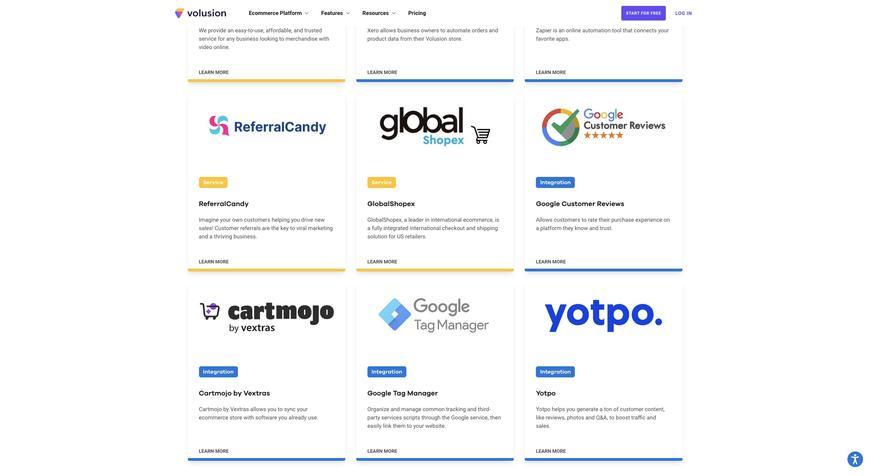 Task type: vqa. For each thing, say whether or not it's contained in the screenshot.


Task type: locate. For each thing, give the bounding box(es) containing it.
customers up they
[[554, 217, 581, 223]]

learn for google customer reviews
[[537, 259, 552, 265]]

and inside globalshopex, a leader in international ecommerce, is a fully integrated international checkout and shipping solution for us retailers.
[[467, 225, 476, 232]]

automation
[[583, 27, 611, 34]]

learn for google tag manager
[[368, 449, 383, 454]]

that
[[624, 27, 633, 34]]

online
[[567, 27, 582, 34]]

referralcandy
[[199, 201, 249, 208]]

generate
[[577, 406, 599, 413]]

integrated
[[384, 225, 409, 232]]

learn more button down sales.
[[537, 448, 566, 455]]

customer up rate
[[562, 201, 596, 208]]

allows
[[381, 27, 396, 34], [251, 406, 267, 413]]

common
[[423, 406, 445, 413]]

0 vertical spatial is
[[554, 27, 558, 34]]

2 xero from the top
[[368, 27, 379, 34]]

a down sales!
[[210, 233, 213, 240]]

content,
[[645, 406, 665, 413]]

the inside 'organize and manage common tracking and third- party services scripts through the google service, then easily link them to your website.'
[[442, 415, 450, 421]]

2 customers from the left
[[554, 217, 581, 223]]

1 horizontal spatial with
[[319, 36, 330, 42]]

learn more down sales.
[[537, 449, 566, 454]]

0 vertical spatial xero
[[368, 11, 383, 18]]

is up the shipping
[[496, 217, 500, 223]]

google down tracking
[[452, 415, 469, 421]]

more
[[215, 70, 229, 75], [384, 70, 398, 75], [553, 70, 566, 75], [215, 259, 229, 265], [384, 259, 398, 265], [553, 259, 566, 265], [215, 449, 229, 454], [384, 449, 398, 454], [553, 449, 566, 454]]

learn more button down link
[[368, 448, 398, 455]]

0 horizontal spatial service
[[203, 180, 224, 185]]

you up viral
[[291, 217, 300, 223]]

0 horizontal spatial business
[[237, 36, 259, 42]]

google for google customer reviews
[[537, 201, 561, 208]]

1 vertical spatial xero
[[368, 27, 379, 34]]

is right 'zapier'
[[554, 27, 558, 34]]

to down affordable,
[[280, 36, 284, 42]]

international
[[431, 217, 462, 223], [410, 225, 441, 232]]

google
[[537, 201, 561, 208], [368, 390, 392, 397], [452, 415, 469, 421]]

vextras up store
[[231, 406, 249, 413]]

third-
[[478, 406, 491, 413]]

integration for customer
[[541, 180, 571, 185]]

traffic
[[632, 415, 646, 421]]

easy-
[[235, 27, 248, 34]]

xero inside xero allows business owners to automate orders and product data from their volusion store.
[[368, 27, 379, 34]]

0 vertical spatial yotpo
[[537, 390, 556, 397]]

cartmojo
[[199, 390, 232, 397], [199, 406, 222, 413]]

resources button
[[363, 9, 398, 17]]

and inside "allows customers to rate their purchase experience on a platform they know and trust."
[[590, 225, 599, 232]]

learn for yotpo
[[537, 449, 552, 454]]

0 vertical spatial the
[[272, 225, 279, 232]]

the up 'website.'
[[442, 415, 450, 421]]

fully
[[372, 225, 383, 232]]

store
[[230, 415, 242, 421]]

business inside xero allows business owners to automate orders and product data from their volusion store.
[[398, 27, 420, 34]]

0 vertical spatial for
[[218, 36, 225, 42]]

service up referralcandy
[[203, 180, 224, 185]]

their right from
[[414, 36, 425, 42]]

a
[[404, 217, 407, 223], [368, 225, 371, 232], [537, 225, 540, 232], [210, 233, 213, 240], [600, 406, 603, 413]]

international up checkout
[[431, 217, 462, 223]]

to inside xero allows business owners to automate orders and product data from their volusion store.
[[441, 27, 446, 34]]

0 vertical spatial vextras
[[244, 390, 270, 397]]

like
[[537, 415, 545, 421]]

allows up data
[[381, 27, 396, 34]]

yotpo for yotpo
[[537, 390, 556, 397]]

1 horizontal spatial google
[[452, 415, 469, 421]]

and down content,
[[648, 415, 657, 421]]

learn more down thriving
[[199, 259, 229, 265]]

with inside cartmojo by vextras allows you to sync your ecommerce store with software you already use.
[[244, 415, 254, 421]]

1 vertical spatial allows
[[251, 406, 267, 413]]

learn more button for google customer reviews
[[537, 258, 566, 265]]

learn more down platform
[[537, 259, 566, 265]]

to down 'scripts'
[[407, 423, 412, 429]]

orders
[[472, 27, 488, 34]]

1 vertical spatial the
[[442, 415, 450, 421]]

organize and manage common tracking and third- party services scripts through the google service, then easily link them to your website.
[[368, 406, 502, 429]]

allows up software
[[251, 406, 267, 413]]

yotpo up helps
[[537, 390, 556, 397]]

2 an from the left
[[559, 27, 565, 34]]

more down data
[[384, 70, 398, 75]]

cartmojo by vextras allows you to sync your ecommerce store with software you already use.
[[199, 406, 319, 421]]

learn more down product
[[368, 70, 398, 75]]

0 vertical spatial allows
[[381, 27, 396, 34]]

google customer reviews
[[537, 201, 625, 208]]

cartmojo for cartmojo by vextras allows you to sync your ecommerce store with software you already use.
[[199, 406, 222, 413]]

own
[[232, 217, 243, 223]]

cartmojo inside cartmojo by vextras allows you to sync your ecommerce store with software you already use.
[[199, 406, 222, 413]]

looking
[[260, 36, 278, 42]]

and down ecommerce,
[[467, 225, 476, 232]]

0 horizontal spatial with
[[244, 415, 254, 421]]

q&a,
[[597, 415, 609, 421]]

by for cartmojo by vextras
[[234, 390, 242, 397]]

to left the sync
[[278, 406, 283, 413]]

by right vzaar at the top left of page
[[221, 11, 229, 18]]

1 horizontal spatial for
[[389, 233, 396, 240]]

1 service from the left
[[203, 180, 224, 185]]

sales!
[[199, 225, 214, 232]]

learn down sales.
[[537, 449, 552, 454]]

1 vertical spatial their
[[599, 217, 611, 223]]

by up store
[[234, 390, 242, 397]]

learn more button down "solution"
[[368, 258, 398, 265]]

a inside imagine your own customers helping you drive new sales! customer referrals are the key to viral marketing and a thriving business.
[[210, 233, 213, 240]]

for left us
[[389, 233, 396, 240]]

in
[[687, 10, 693, 16]]

learn more for referralcandy
[[199, 259, 229, 265]]

0 horizontal spatial google
[[368, 390, 392, 397]]

rate
[[589, 217, 598, 223]]

learn more button down online.
[[199, 69, 229, 76]]

on
[[664, 217, 671, 223]]

1 horizontal spatial service
[[372, 180, 392, 185]]

your inside 'organize and manage common tracking and third- party services scripts through the google service, then easily link them to your website.'
[[414, 423, 424, 429]]

and inside imagine your own customers helping you drive new sales! customer referrals are the key to viral marketing and a thriving business.
[[199, 233, 208, 240]]

0 horizontal spatial allows
[[251, 406, 267, 413]]

a left fully
[[368, 225, 371, 232]]

to up volusion
[[441, 27, 446, 34]]

learn for referralcandy
[[199, 259, 214, 265]]

volusion
[[426, 36, 448, 42]]

1 horizontal spatial an
[[559, 27, 565, 34]]

1 an from the left
[[228, 27, 234, 34]]

learn more for google tag manager
[[368, 449, 398, 454]]

product
[[368, 36, 387, 42]]

your inside zapier is an online automation tool that connects your favorite apps.
[[659, 27, 670, 34]]

0 horizontal spatial their
[[414, 36, 425, 42]]

zapier
[[537, 27, 552, 34]]

your
[[659, 27, 670, 34], [220, 217, 231, 223], [297, 406, 308, 413], [414, 423, 424, 429]]

vextras for cartmojo by vextras
[[244, 390, 270, 397]]

customer up thriving
[[215, 225, 239, 232]]

store.
[[449, 36, 463, 42]]

1 horizontal spatial customers
[[554, 217, 581, 223]]

learn down platform
[[537, 259, 552, 265]]

to down ton
[[610, 415, 615, 421]]

google up allows
[[537, 201, 561, 208]]

business down to-
[[237, 36, 259, 42]]

0 vertical spatial business
[[398, 27, 420, 34]]

business up from
[[398, 27, 420, 34]]

service up globalshopex
[[372, 180, 392, 185]]

business
[[398, 27, 420, 34], [237, 36, 259, 42]]

and inside xero allows business owners to automate orders and product data from their volusion store.
[[490, 27, 499, 34]]

1 vertical spatial is
[[496, 217, 500, 223]]

learn down the 'easily'
[[368, 449, 383, 454]]

imagine
[[199, 217, 219, 223]]

1 horizontal spatial business
[[398, 27, 420, 34]]

0 horizontal spatial for
[[218, 36, 225, 42]]

1 xero from the top
[[368, 11, 383, 18]]

learn more for google customer reviews
[[537, 259, 566, 265]]

0 vertical spatial by
[[221, 11, 229, 18]]

more down link
[[384, 449, 398, 454]]

learn more button down platform
[[537, 258, 566, 265]]

0 vertical spatial cartmojo
[[199, 390, 232, 397]]

your right connects
[[659, 27, 670, 34]]

international down in
[[410, 225, 441, 232]]

your left own
[[220, 217, 231, 223]]

customers up referrals
[[244, 217, 271, 223]]

your up already at left bottom
[[297, 406, 308, 413]]

xero for xero
[[368, 11, 383, 18]]

free
[[651, 11, 662, 16]]

2 horizontal spatial google
[[537, 201, 561, 208]]

and down rate
[[590, 225, 599, 232]]

vextras inside cartmojo by vextras allows you to sync your ecommerce store with software you already use.
[[231, 406, 249, 413]]

1 customers from the left
[[244, 217, 271, 223]]

you
[[291, 217, 300, 223], [268, 406, 277, 413], [567, 406, 576, 413], [279, 415, 288, 421]]

more down us
[[384, 259, 398, 265]]

0 vertical spatial with
[[319, 36, 330, 42]]

google up organize
[[368, 390, 392, 397]]

learn down "solution"
[[368, 259, 383, 265]]

customers
[[244, 217, 271, 223], [554, 217, 581, 223]]

1 cartmojo from the top
[[199, 390, 232, 397]]

to right key
[[290, 225, 295, 232]]

0 vertical spatial customer
[[562, 201, 596, 208]]

0 horizontal spatial is
[[496, 217, 500, 223]]

yotpo
[[537, 390, 556, 397], [537, 406, 551, 413]]

referralcandy image
[[188, 93, 346, 160]]

and down sales!
[[199, 233, 208, 240]]

customer
[[562, 201, 596, 208], [215, 225, 239, 232]]

1 horizontal spatial allows
[[381, 27, 396, 34]]

1 vertical spatial google
[[368, 390, 392, 397]]

their inside xero allows business owners to automate orders and product data from their volusion store.
[[414, 36, 425, 42]]

trusted
[[305, 27, 322, 34]]

more for google tag manager
[[384, 449, 398, 454]]

learn down ecommerce
[[199, 449, 214, 454]]

yotpo for yotpo helps you generate a ton of customer content, like reviews, photos and q&a, to boost traffic and sales.
[[537, 406, 551, 413]]

and up merchandise
[[294, 27, 303, 34]]

1 vertical spatial yotpo
[[537, 406, 551, 413]]

0 vertical spatial their
[[414, 36, 425, 42]]

with right store
[[244, 415, 254, 421]]

you up photos
[[567, 406, 576, 413]]

learn more
[[199, 70, 229, 75], [368, 70, 398, 75], [537, 70, 566, 75], [199, 259, 229, 265], [368, 259, 398, 265], [537, 259, 566, 265], [199, 449, 229, 454], [368, 449, 398, 454], [537, 449, 566, 454]]

1 horizontal spatial their
[[599, 217, 611, 223]]

1 horizontal spatial customer
[[562, 201, 596, 208]]

learn more button down ecommerce
[[199, 448, 229, 455]]

your inside imagine your own customers helping you drive new sales! customer referrals are the key to viral marketing and a thriving business.
[[220, 217, 231, 223]]

for
[[218, 36, 225, 42], [389, 233, 396, 240]]

1 vertical spatial with
[[244, 415, 254, 421]]

their up trust.
[[599, 217, 611, 223]]

learn more button down thriving
[[199, 258, 229, 265]]

website.
[[426, 423, 446, 429]]

2 yotpo from the top
[[537, 406, 551, 413]]

and inside we provide an easy-to-use, affordable, and trusted service for any business looking to merchandise with video online.
[[294, 27, 303, 34]]

the right the are
[[272, 225, 279, 232]]

you up software
[[268, 406, 277, 413]]

and up service, on the right bottom of page
[[468, 406, 477, 413]]

service for referralcandy
[[203, 180, 224, 185]]

1 horizontal spatial is
[[554, 27, 558, 34]]

by up ecommerce
[[223, 406, 229, 413]]

learn more down link
[[368, 449, 398, 454]]

more down thriving
[[215, 259, 229, 265]]

0 horizontal spatial customers
[[244, 217, 271, 223]]

vextras up cartmojo by vextras allows you to sync your ecommerce store with software you already use.
[[244, 390, 270, 397]]

1 vertical spatial for
[[389, 233, 396, 240]]

1 vertical spatial business
[[237, 36, 259, 42]]

imagine your own customers helping you drive new sales! customer referrals are the key to viral marketing and a thriving business.
[[199, 217, 333, 240]]

0 horizontal spatial the
[[272, 225, 279, 232]]

manager
[[408, 390, 438, 397]]

for up online.
[[218, 36, 225, 42]]

customers inside "allows customers to rate their purchase experience on a platform they know and trust."
[[554, 217, 581, 223]]

1 horizontal spatial the
[[442, 415, 450, 421]]

cartmojo for cartmojo by vextras
[[199, 390, 232, 397]]

1 yotpo from the top
[[537, 390, 556, 397]]

more down reviews,
[[553, 449, 566, 454]]

with down trusted
[[319, 36, 330, 42]]

sync
[[284, 406, 296, 413]]

vzaar
[[199, 11, 219, 18]]

for inside we provide an easy-to-use, affordable, and trusted service for any business looking to merchandise with video online.
[[218, 36, 225, 42]]

0 vertical spatial google
[[537, 201, 561, 208]]

an inside we provide an easy-to-use, affordable, and trusted service for any business looking to merchandise with video online.
[[228, 27, 234, 34]]

an up apps. on the right top of page
[[559, 27, 565, 34]]

cartmojo by vextras
[[199, 390, 270, 397]]

yotpo helps you generate a ton of customer content, like reviews, photos and q&a, to boost traffic and sales.
[[537, 406, 665, 429]]

yotpo inside yotpo helps you generate a ton of customer content, like reviews, photos and q&a, to boost traffic and sales.
[[537, 406, 551, 413]]

2 vertical spatial google
[[452, 415, 469, 421]]

an inside zapier is an online automation tool that connects your favorite apps.
[[559, 27, 565, 34]]

more for referralcandy
[[215, 259, 229, 265]]

globalshopex image
[[357, 93, 514, 160]]

1 vertical spatial customer
[[215, 225, 239, 232]]

2 vertical spatial by
[[223, 406, 229, 413]]

an up 'any'
[[228, 27, 234, 34]]

learn more down ecommerce
[[199, 449, 229, 454]]

a down allows
[[537, 225, 540, 232]]

boost
[[616, 415, 631, 421]]

learn down thriving
[[199, 259, 214, 265]]

photos
[[568, 415, 585, 421]]

learn down product
[[368, 70, 383, 75]]

to
[[441, 27, 446, 34], [280, 36, 284, 42], [582, 217, 587, 223], [290, 225, 295, 232], [278, 406, 283, 413], [610, 415, 615, 421], [407, 423, 412, 429]]

learn more button down product
[[368, 69, 398, 76]]

and
[[294, 27, 303, 34], [490, 27, 499, 34], [467, 225, 476, 232], [590, 225, 599, 232], [199, 233, 208, 240], [391, 406, 400, 413], [468, 406, 477, 413], [586, 415, 595, 421], [648, 415, 657, 421]]

0 horizontal spatial an
[[228, 27, 234, 34]]

1 vertical spatial cartmojo
[[199, 406, 222, 413]]

and right orders on the right top of the page
[[490, 27, 499, 34]]

xero for xero allows business owners to automate orders and product data from their volusion store.
[[368, 27, 379, 34]]

yotpo up like
[[537, 406, 551, 413]]

your down 'scripts'
[[414, 423, 424, 429]]

to left rate
[[582, 217, 587, 223]]

0 horizontal spatial customer
[[215, 225, 239, 232]]

more down ecommerce
[[215, 449, 229, 454]]

by inside cartmojo by vextras allows you to sync your ecommerce store with software you already use.
[[223, 406, 229, 413]]

integration for tag
[[372, 369, 403, 375]]

log in link
[[672, 6, 697, 21]]

more down platform
[[553, 259, 566, 265]]

2 service from the left
[[372, 180, 392, 185]]

learn more down "solution"
[[368, 259, 398, 265]]

more for globalshopex
[[384, 259, 398, 265]]

a left ton
[[600, 406, 603, 413]]

2 cartmojo from the top
[[199, 406, 222, 413]]

1 vertical spatial by
[[234, 390, 242, 397]]

1 vertical spatial vextras
[[231, 406, 249, 413]]



Task type: describe. For each thing, give the bounding box(es) containing it.
know
[[575, 225, 589, 232]]

ecommerce,
[[464, 217, 494, 223]]

scripts
[[404, 415, 421, 421]]

are
[[262, 225, 270, 232]]

a inside yotpo helps you generate a ton of customer content, like reviews, photos and q&a, to boost traffic and sales.
[[600, 406, 603, 413]]

more for google customer reviews
[[553, 259, 566, 265]]

dacast
[[231, 11, 256, 18]]

more down online.
[[215, 70, 229, 75]]

reviews
[[598, 201, 625, 208]]

more down apps. on the right top of page
[[553, 70, 566, 75]]

learn more down online.
[[199, 70, 229, 75]]

google for google tag manager
[[368, 390, 392, 397]]

video
[[199, 44, 212, 51]]

service
[[199, 36, 217, 42]]

party
[[368, 415, 380, 421]]

customer
[[621, 406, 644, 413]]

viral
[[297, 225, 307, 232]]

by for cartmojo by vextras allows you to sync your ecommerce store with software you already use.
[[223, 406, 229, 413]]

your inside cartmojo by vextras allows you to sync your ecommerce store with software you already use.
[[297, 406, 308, 413]]

then
[[491, 415, 502, 421]]

we provide an easy-to-use, affordable, and trusted service for any business looking to merchandise with video online.
[[199, 27, 330, 51]]

learn down video
[[199, 70, 214, 75]]

data
[[388, 36, 399, 42]]

learn down favorite at the top
[[537, 70, 552, 75]]

their inside "allows customers to rate their purchase experience on a platform they know and trust."
[[599, 217, 611, 223]]

new
[[315, 217, 325, 223]]

they
[[564, 225, 574, 232]]

allows inside xero allows business owners to automate orders and product data from their volusion store.
[[381, 27, 396, 34]]

software
[[256, 415, 277, 421]]

any
[[226, 36, 235, 42]]

integration for by
[[203, 369, 234, 375]]

automate
[[447, 27, 471, 34]]

customers inside imagine your own customers helping you drive new sales! customer referrals are the key to viral marketing and a thriving business.
[[244, 217, 271, 223]]

and up services
[[391, 406, 400, 413]]

services
[[382, 415, 402, 421]]

them
[[393, 423, 406, 429]]

allows
[[537, 217, 553, 223]]

to-
[[248, 27, 255, 34]]

apps.
[[557, 36, 570, 42]]

more for yotpo
[[553, 449, 566, 454]]

organize
[[368, 406, 390, 413]]

pricing link
[[409, 9, 426, 17]]

log
[[676, 10, 686, 16]]

a inside "allows customers to rate their purchase experience on a platform they know and trust."
[[537, 225, 540, 232]]

service for globalshopex
[[372, 180, 392, 185]]

owners
[[421, 27, 440, 34]]

and down generate
[[586, 415, 595, 421]]

with inside we provide an easy-to-use, affordable, and trusted service for any business looking to merchandise with video online.
[[319, 36, 330, 42]]

google tag manager image
[[357, 283, 514, 350]]

is inside zapier is an online automation tool that connects your favorite apps.
[[554, 27, 558, 34]]

service,
[[471, 415, 489, 421]]

google inside 'organize and manage common tracking and third- party services scripts through the google service, then easily link them to your website.'
[[452, 415, 469, 421]]

purchase
[[612, 217, 635, 223]]

already
[[289, 415, 307, 421]]

to inside we provide an easy-to-use, affordable, and trusted service for any business looking to merchandise with video online.
[[280, 36, 284, 42]]

start for free
[[627, 11, 662, 16]]

to inside "allows customers to rate their purchase experience on a platform they know and trust."
[[582, 217, 587, 223]]

platform
[[541, 225, 562, 232]]

vextras for cartmojo by vextras allows you to sync your ecommerce store with software you already use.
[[231, 406, 249, 413]]

tag
[[393, 390, 406, 397]]

zapier is an online automation tool that connects your favorite apps.
[[537, 27, 670, 42]]

tracking
[[447, 406, 466, 413]]

link
[[383, 423, 392, 429]]

easily
[[368, 423, 382, 429]]

drive
[[302, 217, 314, 223]]

connects
[[635, 27, 657, 34]]

you down the sync
[[279, 415, 288, 421]]

start for free link
[[622, 6, 666, 21]]

of
[[614, 406, 619, 413]]

ecommerce
[[249, 10, 279, 16]]

manage
[[402, 406, 422, 413]]

trust.
[[601, 225, 613, 232]]

marketing
[[308, 225, 333, 232]]

the inside imagine your own customers helping you drive new sales! customer referrals are the key to viral marketing and a thriving business.
[[272, 225, 279, 232]]

is inside globalshopex, a leader in international ecommerce, is a fully integrated international checkout and shipping solution for us retailers.
[[496, 217, 500, 223]]

to inside imagine your own customers helping you drive new sales! customer referrals are the key to viral marketing and a thriving business.
[[290, 225, 295, 232]]

google tag manager
[[368, 390, 438, 397]]

thriving
[[214, 233, 232, 240]]

learn more for globalshopex
[[368, 259, 398, 265]]

checkout
[[443, 225, 465, 232]]

log in
[[676, 10, 693, 16]]

xero allows business owners to automate orders and product data from their volusion store.
[[368, 27, 499, 42]]

we
[[199, 27, 207, 34]]

google customer reviews image
[[525, 93, 683, 160]]

through
[[422, 415, 441, 421]]

cartmojo by vextras image
[[188, 283, 346, 350]]

open accessibe: accessibility options, statement and help image
[[852, 454, 860, 465]]

key
[[281, 225, 289, 232]]

for inside globalshopex, a leader in international ecommerce, is a fully integrated international checkout and shipping solution for us retailers.
[[389, 233, 396, 240]]

you inside imagine your own customers helping you drive new sales! customer referrals are the key to viral marketing and a thriving business.
[[291, 217, 300, 223]]

favorite
[[537, 36, 555, 42]]

0 vertical spatial international
[[431, 217, 462, 223]]

in
[[426, 217, 430, 223]]

learn more button for referralcandy
[[199, 258, 229, 265]]

leader
[[409, 217, 424, 223]]

to inside cartmojo by vextras allows you to sync your ecommerce store with software you already use.
[[278, 406, 283, 413]]

a left leader
[[404, 217, 407, 223]]

by for vzaar by dacast
[[221, 11, 229, 18]]

solution
[[368, 233, 388, 240]]

you inside yotpo helps you generate a ton of customer content, like reviews, photos and q&a, to boost traffic and sales.
[[567, 406, 576, 413]]

helping
[[272, 217, 290, 223]]

business inside we provide an easy-to-use, affordable, and trusted service for any business looking to merchandise with video online.
[[237, 36, 259, 42]]

customer inside imagine your own customers helping you drive new sales! customer referrals are the key to viral marketing and a thriving business.
[[215, 225, 239, 232]]

learn for globalshopex
[[368, 259, 383, 265]]

helps
[[552, 406, 566, 413]]

for
[[642, 11, 650, 16]]

learn more for yotpo
[[537, 449, 566, 454]]

learn more for cartmojo by vextras
[[199, 449, 229, 454]]

learn more button down favorite at the top
[[537, 69, 566, 76]]

globalshopex
[[368, 201, 415, 208]]

an for provide
[[228, 27, 234, 34]]

learn more down favorite at the top
[[537, 70, 566, 75]]

learn more button for globalshopex
[[368, 258, 398, 265]]

provide
[[208, 27, 226, 34]]

to inside 'organize and manage common tracking and third- party services scripts through the google service, then easily link them to your website.'
[[407, 423, 412, 429]]

merchandise
[[286, 36, 318, 42]]

1 vertical spatial international
[[410, 225, 441, 232]]

learn more button for google tag manager
[[368, 448, 398, 455]]

an for is
[[559, 27, 565, 34]]

ecommerce platform
[[249, 10, 302, 16]]

allows inside cartmojo by vextras allows you to sync your ecommerce store with software you already use.
[[251, 406, 267, 413]]

more for cartmojo by vextras
[[215, 449, 229, 454]]

to inside yotpo helps you generate a ton of customer content, like reviews, photos and q&a, to boost traffic and sales.
[[610, 415, 615, 421]]

online.
[[214, 44, 230, 51]]

learn more button for cartmojo by vextras
[[199, 448, 229, 455]]

reviews,
[[546, 415, 566, 421]]

ecommerce platform button
[[249, 9, 310, 17]]

referrals
[[240, 225, 261, 232]]

platform
[[280, 10, 302, 16]]

use,
[[255, 27, 265, 34]]

learn for cartmojo by vextras
[[199, 449, 214, 454]]

experience
[[636, 217, 663, 223]]

resources
[[363, 10, 389, 16]]

tool
[[613, 27, 622, 34]]

shipping
[[477, 225, 498, 232]]

affordable,
[[266, 27, 293, 34]]

learn more button for yotpo
[[537, 448, 566, 455]]

sales.
[[537, 423, 551, 429]]

yotpo image
[[525, 283, 683, 350]]



